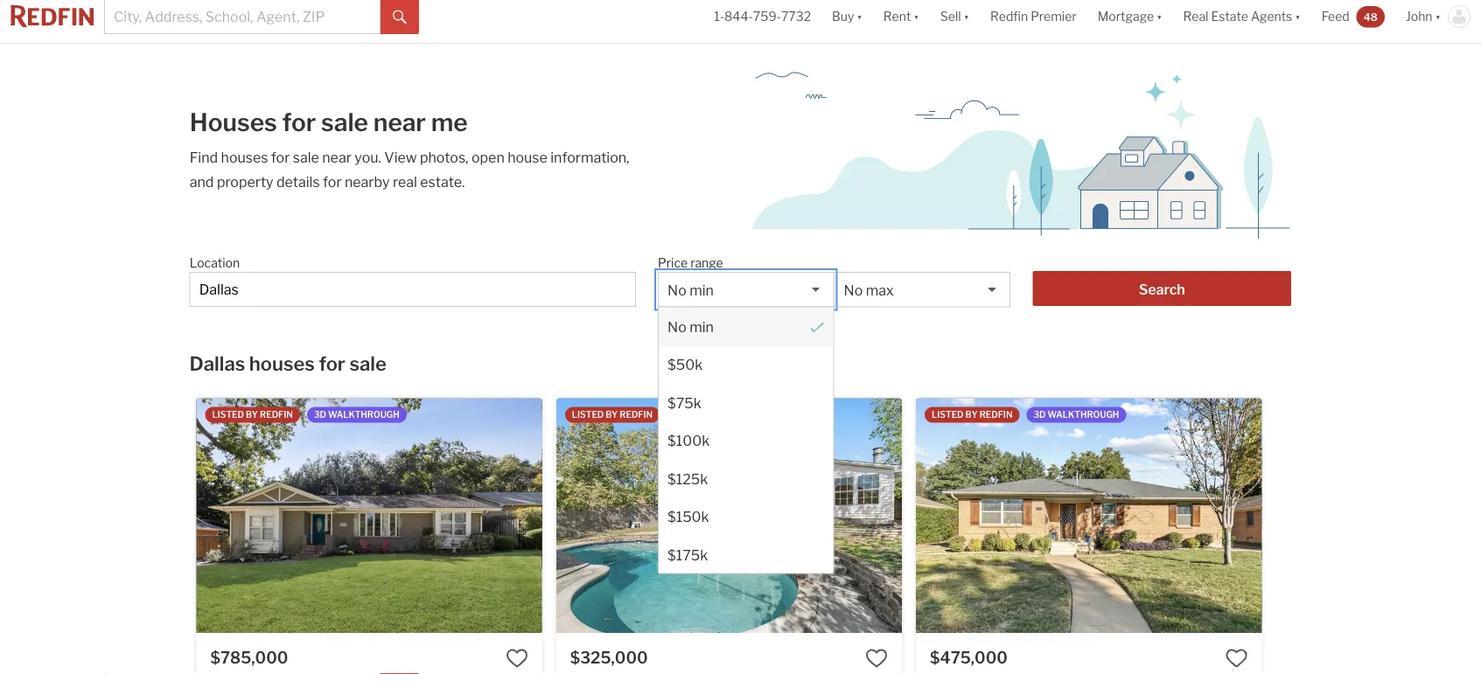 Task type: vqa. For each thing, say whether or not it's contained in the screenshot.
1st .
no



Task type: locate. For each thing, give the bounding box(es) containing it.
photo of 5123 kiamesha way, mesquite, tx 75150 image
[[556, 399, 902, 634], [902, 399, 1248, 634]]

by for $325,000
[[606, 410, 618, 420]]

2 listed by redfin from the left
[[572, 410, 653, 420]]

dialog
[[658, 307, 834, 575]]

agents
[[1251, 9, 1293, 24]]

1 horizontal spatial favorite button checkbox
[[1225, 648, 1248, 671]]

for
[[282, 108, 316, 137], [271, 149, 290, 166], [323, 173, 342, 190], [319, 352, 346, 375]]

sale up you.
[[321, 108, 368, 137]]

2 ▾ from the left
[[914, 9, 920, 24]]

3 redfin from the left
[[980, 410, 1013, 420]]

3 by from the left
[[966, 410, 978, 420]]

▾ right rent
[[914, 9, 920, 24]]

2 favorite button checkbox from the left
[[1225, 648, 1248, 671]]

▾
[[857, 9, 863, 24], [914, 9, 920, 24], [964, 9, 970, 24], [1157, 9, 1163, 24], [1295, 9, 1301, 24], [1436, 9, 1441, 24]]

house
[[508, 149, 548, 166]]

by for $475,000
[[966, 410, 978, 420]]

listed
[[212, 410, 244, 420], [572, 410, 604, 420], [932, 410, 964, 420]]

buy ▾ button
[[832, 0, 863, 43]]

sale
[[321, 108, 368, 137], [293, 149, 319, 166], [350, 352, 387, 375]]

dallas
[[189, 352, 245, 375]]

0 vertical spatial no min
[[668, 282, 714, 299]]

1 listed from the left
[[212, 410, 244, 420]]

houses for sale near me
[[190, 108, 468, 137]]

2 listed from the left
[[572, 410, 604, 420]]

2 favorite button image from the left
[[1225, 648, 1248, 671]]

0 horizontal spatial listed by redfin
[[212, 410, 293, 420]]

0 vertical spatial min
[[690, 282, 714, 299]]

price
[[658, 256, 688, 270]]

1 horizontal spatial 3d walkthrough
[[674, 410, 760, 420]]

min
[[690, 282, 714, 299], [690, 318, 714, 335]]

1 horizontal spatial favorite button image
[[1225, 648, 1248, 671]]

photo of 8459 banquo dr, dallas, tx 75228 image
[[916, 399, 1262, 634], [1262, 399, 1482, 634]]

listed for $325,000
[[572, 410, 604, 420]]

listed by redfin
[[212, 410, 293, 420], [572, 410, 653, 420], [932, 410, 1013, 420]]

houses up property
[[221, 149, 268, 166]]

1 vertical spatial sale
[[293, 149, 319, 166]]

1 horizontal spatial near
[[374, 108, 426, 137]]

$325,000
[[570, 649, 648, 668]]

1 horizontal spatial by
[[606, 410, 618, 420]]

3d
[[314, 410, 326, 420], [674, 410, 686, 420], [1034, 410, 1046, 420]]

1 vertical spatial no min
[[668, 318, 714, 335]]

1 3d walkthrough from the left
[[314, 410, 400, 420]]

no min down price range
[[668, 282, 714, 299]]

no min up the $50k
[[668, 318, 714, 335]]

▾ for sell ▾
[[964, 9, 970, 24]]

▾ for rent ▾
[[914, 9, 920, 24]]

3 3d walkthrough from the left
[[1034, 410, 1120, 420]]

3d for $325,000
[[674, 410, 686, 420]]

2 horizontal spatial walkthrough
[[1048, 410, 1120, 420]]

1 vertical spatial near
[[322, 149, 352, 166]]

▾ right sell
[[964, 9, 970, 24]]

0 vertical spatial sale
[[321, 108, 368, 137]]

0 horizontal spatial walkthrough
[[328, 410, 400, 420]]

sell ▾ button
[[941, 0, 970, 43]]

list box
[[658, 272, 834, 575]]

favorite button checkbox for $785,000
[[506, 648, 528, 671]]

mortgage ▾ button
[[1098, 0, 1163, 43]]

houses
[[190, 108, 277, 137]]

4 ▾ from the left
[[1157, 9, 1163, 24]]

min down range
[[690, 282, 714, 299]]

favorite button image for $475,000
[[1225, 648, 1248, 671]]

range
[[691, 256, 723, 270]]

▾ right "john"
[[1436, 9, 1441, 24]]

2 3d walkthrough from the left
[[674, 410, 760, 420]]

1 redfin from the left
[[260, 410, 293, 420]]

redfin premier button
[[980, 0, 1087, 43]]

0 horizontal spatial 3d walkthrough
[[314, 410, 400, 420]]

7732
[[781, 9, 811, 24]]

list box containing no min
[[658, 272, 834, 575]]

feed
[[1322, 9, 1350, 24]]

0 vertical spatial houses
[[221, 149, 268, 166]]

1 horizontal spatial 3d
[[674, 410, 686, 420]]

0 horizontal spatial near
[[322, 149, 352, 166]]

1 favorite button image from the left
[[866, 648, 888, 671]]

48
[[1364, 10, 1378, 23]]

2 vertical spatial sale
[[350, 352, 387, 375]]

1 horizontal spatial listed
[[572, 410, 604, 420]]

favorite button image
[[866, 648, 888, 671], [1225, 648, 1248, 671]]

search
[[1139, 281, 1185, 298]]

houses
[[221, 149, 268, 166], [249, 352, 315, 375]]

1 photo of 9628 shoreview rd, dallas, tx 75238 image from the left
[[196, 399, 542, 634]]

$475,000
[[930, 649, 1008, 668]]

3 3d from the left
[[1034, 410, 1046, 420]]

0 horizontal spatial 3d
[[314, 410, 326, 420]]

sell ▾ button
[[930, 0, 980, 43]]

redfin
[[260, 410, 293, 420], [620, 410, 653, 420], [980, 410, 1013, 420]]

2 photo of 8459 banquo dr, dallas, tx 75228 image from the left
[[1262, 399, 1482, 634]]

1 by from the left
[[246, 410, 258, 420]]

3d for $785,000
[[314, 410, 326, 420]]

759-
[[753, 9, 781, 24]]

0 horizontal spatial by
[[246, 410, 258, 420]]

1 vertical spatial min
[[690, 318, 714, 335]]

min up the $50k
[[690, 318, 714, 335]]

3 listed from the left
[[932, 410, 964, 420]]

price range
[[658, 256, 723, 270]]

open
[[472, 149, 505, 166]]

3 listed by redfin from the left
[[932, 410, 1013, 420]]

2 no min from the top
[[668, 318, 714, 335]]

2 redfin from the left
[[620, 410, 653, 420]]

2 horizontal spatial listed
[[932, 410, 964, 420]]

sale down city, address, school, agent, zip search field
[[350, 352, 387, 375]]

for inside view photos, open house information, and property details for nearby real estate.
[[323, 173, 342, 190]]

by
[[246, 410, 258, 420], [606, 410, 618, 420], [966, 410, 978, 420]]

2 horizontal spatial listed by redfin
[[932, 410, 1013, 420]]

redfin for $325,000
[[620, 410, 653, 420]]

1 horizontal spatial redfin
[[620, 410, 653, 420]]

3d for $475,000
[[1034, 410, 1046, 420]]

$175k
[[668, 546, 708, 564]]

real estate agents ▾ button
[[1173, 0, 1312, 43]]

no left max
[[844, 282, 863, 299]]

2 min from the top
[[690, 318, 714, 335]]

property
[[217, 173, 274, 190]]

favorite button checkbox
[[506, 648, 528, 671], [1225, 648, 1248, 671]]

0 horizontal spatial redfin
[[260, 410, 293, 420]]

2 walkthrough from the left
[[688, 410, 760, 420]]

favorite button checkbox for $475,000
[[1225, 648, 1248, 671]]

walkthrough for $325,000
[[688, 410, 760, 420]]

2 horizontal spatial redfin
[[980, 410, 1013, 420]]

mortgage ▾
[[1098, 9, 1163, 24]]

near left you.
[[322, 149, 352, 166]]

2 horizontal spatial 3d walkthrough
[[1034, 410, 1120, 420]]

me
[[431, 108, 468, 137]]

1 horizontal spatial walkthrough
[[688, 410, 760, 420]]

rent ▾ button
[[884, 0, 920, 43]]

1 photo of 5123 kiamesha way, mesquite, tx 75150 image from the left
[[556, 399, 902, 634]]

1 walkthrough from the left
[[328, 410, 400, 420]]

dallas houses for sale
[[189, 352, 387, 375]]

no
[[668, 282, 687, 299], [844, 282, 863, 299], [668, 318, 687, 335]]

3 walkthrough from the left
[[1048, 410, 1120, 420]]

find
[[190, 149, 218, 166]]

1 listed by redfin from the left
[[212, 410, 293, 420]]

2 3d from the left
[[674, 410, 686, 420]]

City, Address, School, Agent, ZIP search field
[[104, 0, 381, 34]]

1 3d from the left
[[314, 410, 326, 420]]

sale for dallas houses for sale
[[350, 352, 387, 375]]

near
[[374, 108, 426, 137], [322, 149, 352, 166]]

0 horizontal spatial favorite button image
[[866, 648, 888, 671]]

▾ for john ▾
[[1436, 9, 1441, 24]]

2 by from the left
[[606, 410, 618, 420]]

rent ▾
[[884, 9, 920, 24]]

0 horizontal spatial favorite button checkbox
[[506, 648, 528, 671]]

6 ▾ from the left
[[1436, 9, 1441, 24]]

1 favorite button checkbox from the left
[[506, 648, 528, 671]]

2 photo of 5123 kiamesha way, mesquite, tx 75150 image from the left
[[902, 399, 1248, 634]]

$100k
[[668, 432, 710, 449]]

3d walkthrough for $475,000
[[1034, 410, 1120, 420]]

▾ right mortgage
[[1157, 9, 1163, 24]]

listed for $475,000
[[932, 410, 964, 420]]

walkthrough
[[328, 410, 400, 420], [688, 410, 760, 420], [1048, 410, 1120, 420]]

no min element
[[659, 308, 834, 346]]

▾ right "buy"
[[857, 9, 863, 24]]

2 horizontal spatial 3d
[[1034, 410, 1046, 420]]

no min
[[668, 282, 714, 299], [668, 318, 714, 335]]

5 ▾ from the left
[[1295, 9, 1301, 24]]

0 horizontal spatial listed
[[212, 410, 244, 420]]

nearby
[[345, 173, 390, 190]]

1 ▾ from the left
[[857, 9, 863, 24]]

0 vertical spatial near
[[374, 108, 426, 137]]

▾ right agents
[[1295, 9, 1301, 24]]

sale up details
[[293, 149, 319, 166]]

1 vertical spatial houses
[[249, 352, 315, 375]]

location
[[190, 256, 240, 270]]

walkthrough for $785,000
[[328, 410, 400, 420]]

sell
[[941, 9, 961, 24]]

3d walkthrough
[[314, 410, 400, 420], [674, 410, 760, 420], [1034, 410, 1120, 420]]

real estate agents ▾
[[1184, 9, 1301, 24]]

houses right dallas
[[249, 352, 315, 375]]

real
[[393, 173, 417, 190]]

1 photo of 8459 banquo dr, dallas, tx 75228 image from the left
[[916, 399, 1262, 634]]

estate
[[1212, 9, 1249, 24]]

photo of 9628 shoreview rd, dallas, tx 75238 image
[[196, 399, 542, 634], [542, 399, 888, 634]]

$75k
[[668, 394, 702, 411]]

find houses for sale near you.
[[190, 149, 384, 166]]

1 horizontal spatial listed by redfin
[[572, 410, 653, 420]]

near up the 'view'
[[374, 108, 426, 137]]

$125k
[[668, 470, 708, 487]]

3d walkthrough for $325,000
[[674, 410, 760, 420]]

redfin for $785,000
[[260, 410, 293, 420]]

1-844-759-7732
[[714, 9, 811, 24]]

3 ▾ from the left
[[964, 9, 970, 24]]

sell ▾
[[941, 9, 970, 24]]

2 horizontal spatial by
[[966, 410, 978, 420]]

no max
[[844, 282, 894, 299]]



Task type: describe. For each thing, give the bounding box(es) containing it.
real
[[1184, 9, 1209, 24]]

listed by redfin for $785,000
[[212, 410, 293, 420]]

buy
[[832, 9, 854, 24]]

City, Address, School, Agent, ZIP search field
[[190, 272, 636, 307]]

▾ inside dropdown button
[[1295, 9, 1301, 24]]

listed for $785,000
[[212, 410, 244, 420]]

favorite button image
[[506, 648, 528, 671]]

search button
[[1033, 271, 1292, 306]]

max
[[866, 282, 894, 299]]

photos,
[[420, 149, 469, 166]]

listed by redfin for $325,000
[[572, 410, 653, 420]]

view
[[384, 149, 417, 166]]

submit search image
[[393, 10, 407, 24]]

premier
[[1031, 9, 1077, 24]]

view photos, open house information, and property details for nearby real estate.
[[190, 149, 630, 190]]

▾ for mortgage ▾
[[1157, 9, 1163, 24]]

real estate agents ▾ link
[[1184, 0, 1301, 43]]

1 no min from the top
[[668, 282, 714, 299]]

1-844-759-7732 link
[[714, 9, 811, 24]]

walkthrough for $475,000
[[1048, 410, 1120, 420]]

by for $785,000
[[246, 410, 258, 420]]

redfin
[[991, 9, 1028, 24]]

you.
[[355, 149, 381, 166]]

rent
[[884, 9, 911, 24]]

no min inside no min element
[[668, 318, 714, 335]]

rent ▾ button
[[873, 0, 930, 43]]

information,
[[551, 149, 630, 166]]

mortgage ▾ button
[[1087, 0, 1173, 43]]

favorite button image for $325,000
[[866, 648, 888, 671]]

and
[[190, 173, 214, 190]]

no down price
[[668, 282, 687, 299]]

1 min from the top
[[690, 282, 714, 299]]

3d walkthrough for $785,000
[[314, 410, 400, 420]]

2 photo of 9628 shoreview rd, dallas, tx 75238 image from the left
[[542, 399, 888, 634]]

mortgage
[[1098, 9, 1154, 24]]

details
[[277, 173, 320, 190]]

sale for find houses for sale near you.
[[293, 149, 319, 166]]

john
[[1406, 9, 1433, 24]]

john ▾
[[1406, 9, 1441, 24]]

houses for dallas
[[249, 352, 315, 375]]

$785,000
[[210, 649, 288, 668]]

favorite button checkbox
[[866, 648, 888, 671]]

redfin for $475,000
[[980, 410, 1013, 420]]

1-
[[714, 9, 725, 24]]

dialog containing no min
[[658, 307, 834, 575]]

▾ for buy ▾
[[857, 9, 863, 24]]

redfin premier
[[991, 9, 1077, 24]]

844-
[[725, 9, 753, 24]]

estate.
[[420, 173, 465, 190]]

buy ▾
[[832, 9, 863, 24]]

$50k
[[668, 356, 703, 373]]

houses for find
[[221, 149, 268, 166]]

no up the $50k
[[668, 318, 687, 335]]

buy ▾ button
[[822, 0, 873, 43]]

listed by redfin for $475,000
[[932, 410, 1013, 420]]

$150k
[[668, 508, 709, 525]]



